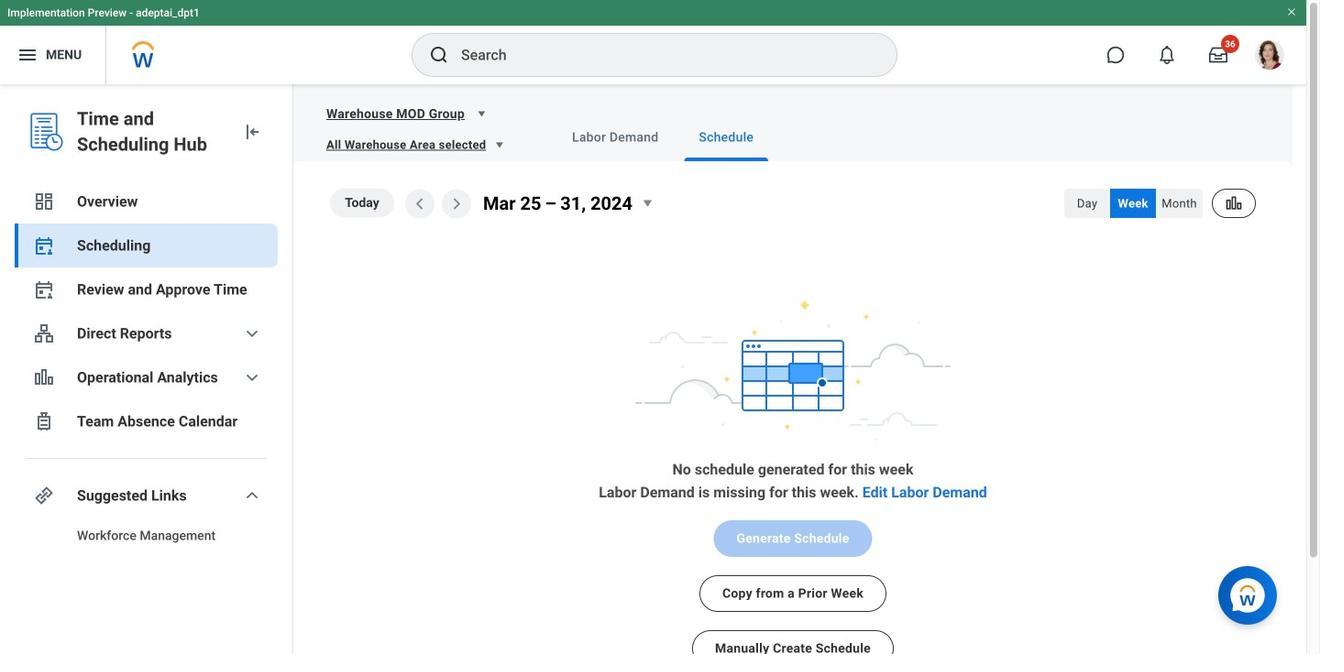 Task type: describe. For each thing, give the bounding box(es) containing it.
transformation import image
[[241, 121, 263, 143]]

profile logan mcneil image
[[1255, 40, 1284, 73]]

chevron right small image
[[446, 193, 468, 215]]

Search Workday  search field
[[461, 35, 859, 75]]

chevron left small image
[[409, 193, 431, 215]]

chart image
[[1225, 194, 1243, 213]]

1 vertical spatial caret down small image
[[490, 136, 508, 154]]

2 vertical spatial caret down small image
[[636, 192, 658, 214]]

task timeoff image
[[33, 411, 55, 433]]

close environment banner image
[[1286, 6, 1297, 17]]

2 calendar user solid image from the top
[[33, 279, 55, 301]]

inbox large image
[[1209, 46, 1228, 64]]

search image
[[428, 44, 450, 66]]

navigation pane region
[[0, 84, 293, 655]]

notifications large image
[[1158, 46, 1176, 64]]



Task type: vqa. For each thing, say whether or not it's contained in the screenshot.
tab list at the top of the page
yes



Task type: locate. For each thing, give the bounding box(es) containing it.
1 calendar user solid image from the top
[[33, 235, 55, 257]]

link image
[[33, 485, 55, 507]]

calendar user solid image
[[33, 235, 55, 257], [33, 279, 55, 301]]

tab list
[[521, 114, 1271, 161]]

0 vertical spatial calendar user solid image
[[33, 235, 55, 257]]

caret down small image
[[472, 105, 490, 123], [490, 136, 508, 154], [636, 192, 658, 214]]

tab panel
[[293, 161, 1293, 655]]

dashboard image
[[33, 191, 55, 213]]

time and scheduling hub element
[[77, 106, 226, 158]]

chevron down small image
[[241, 485, 263, 507]]

1 vertical spatial calendar user solid image
[[33, 279, 55, 301]]

0 vertical spatial caret down small image
[[472, 105, 490, 123]]

justify image
[[17, 44, 39, 66]]

banner
[[0, 0, 1306, 84]]



